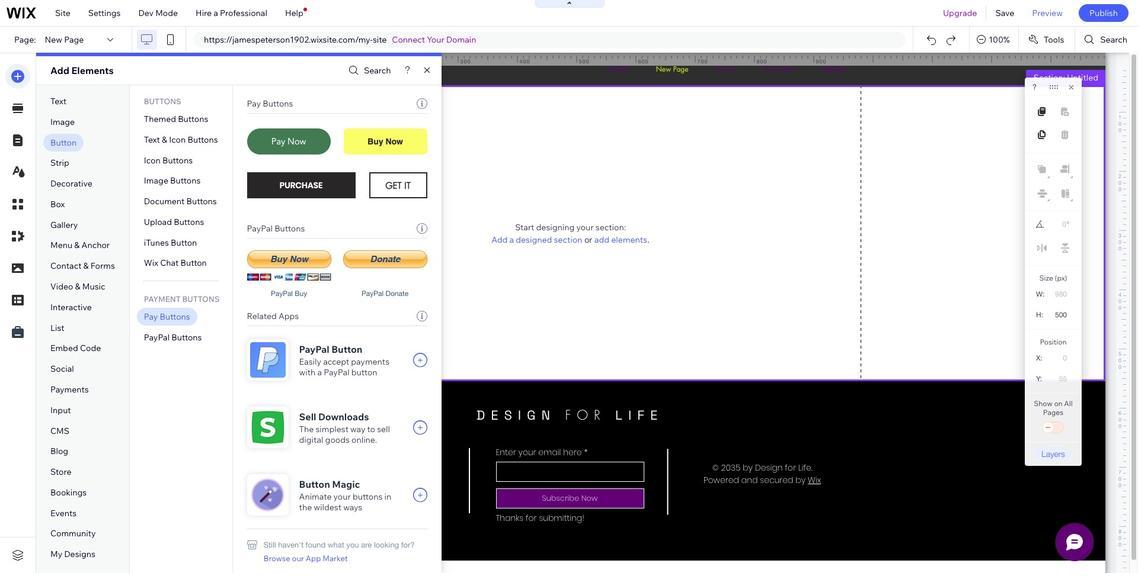 Task type: locate. For each thing, give the bounding box(es) containing it.
contact & forms
[[50, 261, 115, 272]]

video
[[50, 282, 73, 292]]

interactive
[[50, 302, 92, 313]]

400
[[520, 58, 530, 65]]

? button
[[1033, 83, 1037, 91]]

animate
[[299, 492, 332, 503]]

layers
[[1042, 449, 1065, 460]]

sell
[[377, 425, 390, 435]]

0 vertical spatial paypal buttons
[[247, 224, 305, 234]]

button up the wix chat button
[[171, 238, 197, 248]]

None text field
[[1051, 217, 1067, 232], [1049, 350, 1072, 366], [1051, 217, 1067, 232], [1049, 350, 1072, 366]]

easily
[[299, 357, 321, 368]]

button up "accept"
[[332, 344, 363, 356]]

browse our app market button
[[264, 552, 348, 566]]

1 horizontal spatial your
[[577, 222, 594, 233]]

browse
[[264, 554, 290, 564]]

1 horizontal spatial pay
[[247, 98, 261, 109]]

looking
[[374, 541, 399, 550]]

& right video
[[75, 282, 80, 292]]

search button down site
[[346, 62, 391, 79]]

add a designed section button
[[492, 235, 582, 245]]

900
[[816, 58, 827, 65]]

add
[[50, 65, 69, 76], [492, 235, 508, 245]]

800
[[757, 58, 768, 65]]

you
[[347, 541, 359, 550]]

1 vertical spatial search button
[[346, 62, 391, 79]]

None text field
[[1049, 286, 1072, 302], [1050, 307, 1072, 323], [1048, 371, 1072, 387], [1049, 286, 1072, 302], [1050, 307, 1072, 323], [1048, 371, 1072, 387]]

forms
[[91, 261, 115, 272]]

browse our app market
[[264, 554, 348, 564]]

0 horizontal spatial icon
[[144, 155, 161, 166]]

0 horizontal spatial your
[[334, 492, 351, 503]]

1 vertical spatial search
[[364, 65, 391, 76]]

wildest
[[314, 503, 342, 514]]

text for text & icon buttons
[[144, 134, 160, 145]]

show on all pages
[[1034, 400, 1073, 417]]

a right with
[[318, 368, 322, 378]]

still
[[264, 541, 276, 550]]

button
[[50, 137, 77, 148], [171, 238, 197, 248], [181, 258, 207, 269], [332, 344, 363, 356], [299, 479, 330, 491]]

app
[[306, 554, 321, 564]]

your down magic on the left
[[334, 492, 351, 503]]

image for image
[[50, 117, 75, 127]]

online.
[[352, 435, 377, 446]]

2 horizontal spatial a
[[510, 235, 514, 245]]

page
[[64, 34, 84, 45]]

preview
[[1033, 8, 1063, 18]]

button up animate
[[299, 479, 330, 491]]

a right hire
[[214, 8, 218, 18]]

hire
[[196, 8, 212, 18]]

button
[[351, 368, 377, 378]]

0 vertical spatial a
[[214, 8, 218, 18]]

0 horizontal spatial a
[[214, 8, 218, 18]]

1 vertical spatial add
[[492, 235, 508, 245]]

apps
[[279, 311, 299, 322]]

your
[[427, 34, 445, 45]]

1 vertical spatial your
[[334, 492, 351, 503]]

1 horizontal spatial text
[[144, 134, 160, 145]]

a inside paypal button easily accept payments with a paypal button
[[318, 368, 322, 378]]

1 horizontal spatial pay buttons
[[247, 98, 293, 109]]

add elements
[[50, 65, 114, 76]]

1 horizontal spatial add
[[492, 235, 508, 245]]

the
[[299, 425, 314, 435]]

search down site
[[364, 65, 391, 76]]

a inside start designing your section: add a designed section or add elements .
[[510, 235, 514, 245]]

0 horizontal spatial text
[[50, 96, 66, 107]]

embed
[[50, 344, 78, 354]]

icon buttons
[[144, 155, 193, 166]]

& left forms at the left of the page
[[83, 261, 89, 272]]

upload buttons
[[144, 217, 204, 228]]

a left designed
[[510, 235, 514, 245]]

search down publish button
[[1101, 34, 1128, 45]]

2 vertical spatial a
[[318, 368, 322, 378]]

image up document
[[144, 176, 168, 186]]

start
[[515, 222, 535, 233]]

1 horizontal spatial search
[[1101, 34, 1128, 45]]

text down add elements
[[50, 96, 66, 107]]

section
[[554, 235, 582, 245]]

icon down themed buttons on the top left
[[169, 134, 186, 145]]

hire a professional
[[196, 8, 267, 18]]

0 vertical spatial pay buttons
[[247, 98, 293, 109]]

1 vertical spatial paypal buttons
[[144, 333, 202, 343]]

1 vertical spatial a
[[510, 235, 514, 245]]

digital
[[299, 435, 323, 446]]

& right the menu
[[74, 240, 80, 251]]

(px)
[[1055, 274, 1068, 283]]

icon up the image buttons
[[144, 155, 161, 166]]

0 horizontal spatial pay buttons
[[144, 312, 190, 323]]

add left designed
[[492, 235, 508, 245]]

0 vertical spatial your
[[577, 222, 594, 233]]

text down themed
[[144, 134, 160, 145]]

size (px)
[[1040, 274, 1068, 283]]

button right chat
[[181, 258, 207, 269]]

pay
[[247, 98, 261, 109], [144, 312, 158, 323]]

add down new page
[[50, 65, 69, 76]]

accept
[[323, 357, 349, 368]]

buy
[[295, 290, 307, 298]]

switch
[[1042, 420, 1066, 437]]

600
[[638, 58, 649, 65]]

icon
[[169, 134, 186, 145], [144, 155, 161, 166]]

1 vertical spatial text
[[144, 134, 160, 145]]

0 horizontal spatial add
[[50, 65, 69, 76]]

way
[[350, 425, 366, 435]]

0 vertical spatial image
[[50, 117, 75, 127]]

on
[[1055, 400, 1063, 409]]

decorative
[[50, 179, 92, 189]]

document buttons
[[144, 196, 217, 207]]

buttons
[[144, 97, 181, 106], [263, 98, 293, 109], [178, 114, 208, 125], [188, 134, 218, 145], [162, 155, 193, 166], [170, 176, 201, 186], [187, 196, 217, 207], [174, 217, 204, 228], [275, 224, 305, 234], [182, 295, 220, 304], [160, 312, 190, 323], [172, 333, 202, 343]]

0 vertical spatial text
[[50, 96, 66, 107]]

1 vertical spatial pay
[[144, 312, 158, 323]]

section: untitled
[[1034, 72, 1099, 83]]

&
[[162, 134, 167, 145], [74, 240, 80, 251], [83, 261, 89, 272], [75, 282, 80, 292]]

button inside button magic animate your buttons in the wildest ways
[[299, 479, 330, 491]]

wix chat button
[[144, 258, 207, 269]]

pay buttons
[[247, 98, 293, 109], [144, 312, 190, 323]]

1 horizontal spatial icon
[[169, 134, 186, 145]]

h:
[[1037, 311, 1044, 320]]

1 vertical spatial image
[[144, 176, 168, 186]]

our
[[292, 554, 304, 564]]

0 vertical spatial pay
[[247, 98, 261, 109]]

dev
[[138, 8, 154, 18]]

payments
[[351, 357, 390, 368]]

0 horizontal spatial image
[[50, 117, 75, 127]]

size
[[1040, 274, 1054, 283]]

are
[[361, 541, 372, 550]]

my designs
[[50, 550, 95, 560]]

found
[[306, 541, 326, 550]]

paypal
[[247, 224, 273, 234], [271, 290, 293, 298], [362, 290, 384, 298], [144, 333, 170, 343], [299, 344, 329, 356], [324, 368, 350, 378]]

1 horizontal spatial a
[[318, 368, 322, 378]]

0 horizontal spatial search
[[364, 65, 391, 76]]

add elements button
[[595, 235, 647, 245]]

search button down publish button
[[1076, 27, 1138, 53]]

& up icon buttons
[[162, 134, 167, 145]]

1 horizontal spatial image
[[144, 176, 168, 186]]

position
[[1040, 338, 1067, 347]]

search
[[1101, 34, 1128, 45], [364, 65, 391, 76]]

payments
[[50, 385, 89, 395]]

your inside button magic animate your buttons in the wildest ways
[[334, 492, 351, 503]]

image up strip
[[50, 117, 75, 127]]

1 horizontal spatial search button
[[1076, 27, 1138, 53]]

your up or at the top right of the page
[[577, 222, 594, 233]]

paypal button easily accept payments with a paypal button
[[299, 344, 390, 378]]

0 vertical spatial search button
[[1076, 27, 1138, 53]]

0 vertical spatial icon
[[169, 134, 186, 145]]

haven't
[[278, 541, 304, 550]]

untitled
[[1067, 72, 1099, 83]]

0 vertical spatial search
[[1101, 34, 1128, 45]]

button up strip
[[50, 137, 77, 148]]

what
[[328, 541, 344, 550]]

https://jamespeterson1902.wixsite.com/my-
[[204, 34, 373, 45]]

help
[[285, 8, 303, 18]]

0 horizontal spatial pay
[[144, 312, 158, 323]]

wix
[[144, 258, 158, 269]]

0 horizontal spatial search button
[[346, 62, 391, 79]]

anchor
[[82, 240, 110, 251]]



Task type: vqa. For each thing, say whether or not it's contained in the screenshot.


Task type: describe. For each thing, give the bounding box(es) containing it.
upload
[[144, 217, 172, 228]]

0 horizontal spatial paypal buttons
[[144, 333, 202, 343]]

designs
[[64, 550, 95, 560]]

input
[[50, 405, 71, 416]]

& for text
[[162, 134, 167, 145]]

donate
[[386, 290, 409, 298]]

my
[[50, 550, 62, 560]]

0 vertical spatial add
[[50, 65, 69, 76]]

sell
[[299, 412, 316, 423]]

music
[[82, 282, 105, 292]]

add inside start designing your section: add a designed section or add elements .
[[492, 235, 508, 245]]

dev mode
[[138, 8, 178, 18]]

related
[[247, 311, 277, 322]]

your inside start designing your section: add a designed section or add elements .
[[577, 222, 594, 233]]

gallery
[[50, 220, 78, 230]]

& for menu
[[74, 240, 80, 251]]

chat
[[160, 258, 179, 269]]

°
[[1067, 221, 1070, 229]]

?
[[1033, 83, 1037, 91]]

in
[[385, 492, 391, 503]]

for?
[[401, 541, 415, 550]]

store
[[50, 467, 71, 478]]

professional
[[220, 8, 267, 18]]

related apps
[[247, 311, 299, 322]]

settings
[[88, 8, 121, 18]]

button magic animate your buttons in the wildest ways
[[299, 479, 391, 514]]

the
[[299, 503, 312, 514]]

save
[[996, 8, 1015, 18]]

w:
[[1037, 291, 1045, 299]]

add
[[595, 235, 610, 245]]

code
[[80, 344, 101, 354]]

designing
[[536, 222, 575, 233]]

still haven't found what you are looking for?
[[264, 541, 415, 550]]

1 vertical spatial icon
[[144, 155, 161, 166]]

video & music
[[50, 282, 105, 292]]

social
[[50, 364, 74, 375]]

tools button
[[1019, 27, 1075, 53]]

start designing your section: add a designed section or add elements .
[[492, 222, 650, 245]]

save button
[[987, 0, 1024, 26]]

payment buttons
[[144, 295, 220, 304]]

mode
[[155, 8, 178, 18]]

tools
[[1044, 34, 1065, 45]]

all
[[1065, 400, 1073, 409]]

1 horizontal spatial paypal buttons
[[247, 224, 305, 234]]

image buttons
[[144, 176, 201, 186]]

image for image buttons
[[144, 176, 168, 186]]

embed code
[[50, 344, 101, 354]]

layers button
[[1035, 448, 1073, 461]]

new
[[45, 34, 62, 45]]

publish button
[[1079, 4, 1129, 22]]

text & icon buttons
[[144, 134, 218, 145]]

bookings
[[50, 488, 87, 499]]

100%
[[989, 34, 1010, 45]]

to
[[367, 425, 375, 435]]

700
[[698, 58, 708, 65]]

text for text
[[50, 96, 66, 107]]

new page
[[45, 34, 84, 45]]

x:
[[1037, 355, 1043, 363]]

cms
[[50, 426, 69, 437]]

elements
[[611, 235, 647, 245]]

community
[[50, 529, 96, 540]]

1 vertical spatial pay buttons
[[144, 312, 190, 323]]

themed
[[144, 114, 176, 125]]

site
[[373, 34, 387, 45]]

domain
[[446, 34, 476, 45]]

document
[[144, 196, 185, 207]]

pages
[[1044, 409, 1064, 417]]

& for contact
[[83, 261, 89, 272]]

paypal donate
[[362, 290, 409, 298]]

with
[[299, 368, 316, 378]]

300
[[460, 58, 471, 65]]

connect
[[392, 34, 425, 45]]

itunes
[[144, 238, 169, 248]]

https://jamespeterson1902.wixsite.com/my-site connect your domain
[[204, 34, 476, 45]]

simplest
[[316, 425, 349, 435]]

themed buttons
[[144, 114, 208, 125]]

button inside paypal button easily accept payments with a paypal button
[[332, 344, 363, 356]]

& for video
[[75, 282, 80, 292]]

contact
[[50, 261, 82, 272]]

magic
[[332, 479, 360, 491]]

market
[[323, 554, 348, 564]]

downloads
[[318, 412, 369, 423]]

itunes button
[[144, 238, 197, 248]]

500
[[579, 58, 590, 65]]

paypal buy
[[271, 290, 307, 298]]



